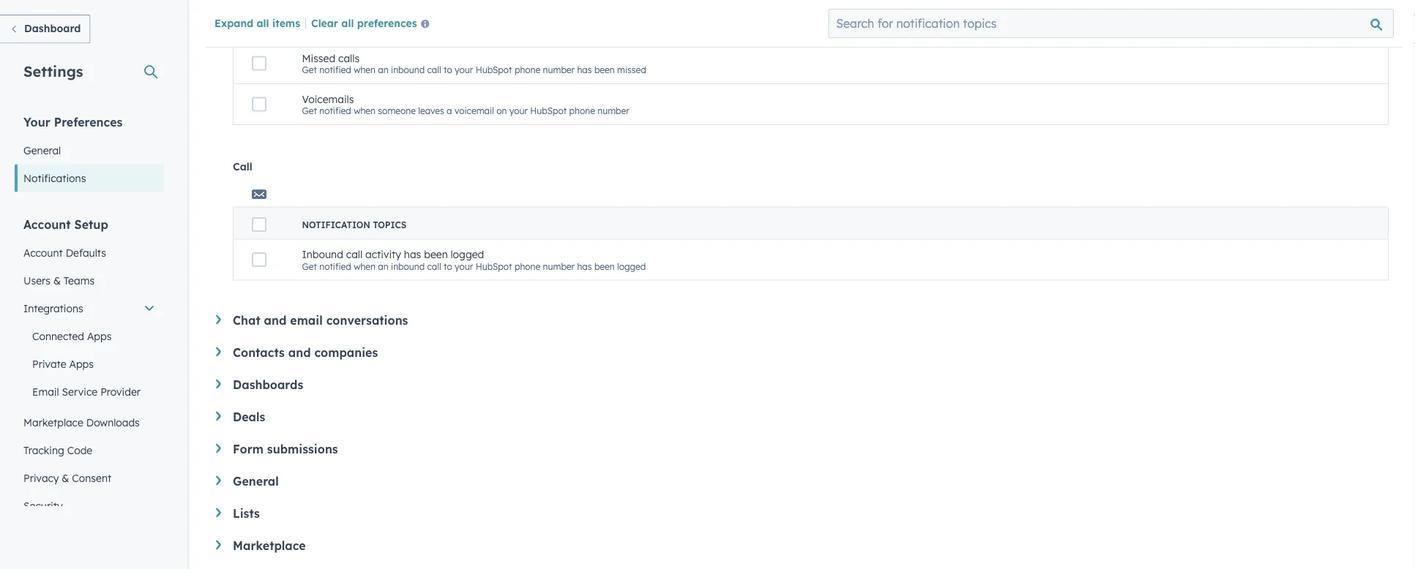 Task type: vqa. For each thing, say whether or not it's contained in the screenshot.
the enable
no



Task type: describe. For each thing, give the bounding box(es) containing it.
& for privacy
[[62, 472, 69, 485]]

to inside missed calls get notified when an inbound call to your hubspot phone number has been missed
[[444, 64, 452, 75]]

tracking code link
[[15, 437, 164, 465]]

inbound
[[302, 248, 343, 261]]

number for missed calls
[[543, 64, 575, 75]]

missed calls get notified when an inbound call to your hubspot phone number has been missed
[[302, 51, 647, 75]]

email service provider link
[[15, 378, 164, 406]]

teams
[[64, 274, 95, 287]]

1 notification topics from the top
[[302, 23, 407, 34]]

account setup element
[[15, 216, 164, 520]]

privacy
[[23, 472, 59, 485]]

chat
[[233, 313, 260, 328]]

caret image for form submissions
[[216, 444, 221, 454]]

when inside missed calls get notified when an inbound call to your hubspot phone number has been missed
[[354, 64, 376, 75]]

contacts
[[233, 345, 285, 360]]

someone
[[378, 105, 416, 116]]

chat and email conversations button
[[216, 313, 1389, 328]]

users & teams link
[[15, 267, 164, 295]]

setup
[[74, 217, 108, 232]]

security
[[23, 500, 63, 513]]

missed
[[302, 51, 335, 64]]

preferences
[[54, 115, 123, 129]]

contacts and companies button
[[216, 345, 1389, 360]]

items
[[272, 16, 300, 29]]

marketplace downloads
[[23, 416, 140, 429]]

account defaults link
[[15, 239, 164, 267]]

1 horizontal spatial general
[[233, 474, 279, 489]]

code
[[67, 444, 92, 457]]

companies
[[314, 345, 378, 360]]

provider
[[100, 386, 141, 398]]

contacts and companies
[[233, 345, 378, 360]]

on
[[497, 105, 507, 116]]

voicemails
[[302, 92, 354, 105]]

connected
[[32, 330, 84, 343]]

expand all items
[[215, 16, 300, 29]]

hubspot inside inbound call activity has been logged get notified when an inbound call to your hubspot phone number has been logged
[[476, 261, 512, 272]]

marketplace for marketplace
[[233, 539, 306, 553]]

expand all items button
[[215, 16, 300, 29]]

private apps
[[32, 358, 94, 371]]

all for clear
[[341, 16, 354, 29]]

deals button
[[216, 410, 1389, 424]]

form
[[233, 442, 264, 457]]

activity
[[365, 248, 401, 261]]

privacy & consent
[[23, 472, 111, 485]]

form submissions button
[[216, 442, 1389, 457]]

get inside the voicemails get notified when someone leaves a voicemail on your hubspot phone number
[[302, 105, 317, 116]]

downloads
[[86, 416, 140, 429]]

privacy & consent link
[[15, 465, 164, 492]]

marketplace button
[[216, 539, 1389, 553]]

expand
[[215, 16, 254, 29]]

leaves
[[418, 105, 444, 116]]

an inside inbound call activity has been logged get notified when an inbound call to your hubspot phone number has been logged
[[378, 261, 389, 272]]

marketplace downloads link
[[15, 409, 164, 437]]

& for users
[[53, 274, 61, 287]]

clear all preferences
[[311, 16, 417, 29]]

settings
[[23, 62, 83, 80]]

service
[[62, 386, 98, 398]]

users & teams
[[23, 274, 95, 287]]

Search for notification topics search field
[[829, 9, 1394, 38]]

connected apps link
[[15, 323, 164, 350]]

apps for private apps
[[69, 358, 94, 371]]

1 horizontal spatial logged
[[617, 261, 646, 272]]

and for chat
[[264, 313, 287, 328]]

dashboard link
[[0, 15, 90, 44]]

submissions
[[267, 442, 338, 457]]

lists button
[[216, 506, 1389, 521]]

missed
[[617, 64, 647, 75]]

account setup
[[23, 217, 108, 232]]

your preferences
[[23, 115, 123, 129]]

tracking
[[23, 444, 64, 457]]

phone for missed calls
[[515, 64, 541, 75]]

voicemail
[[455, 105, 494, 116]]

security link
[[15, 492, 164, 520]]

when inside inbound call activity has been logged get notified when an inbound call to your hubspot phone number has been logged
[[354, 261, 376, 272]]

phone for voicemails
[[569, 105, 595, 116]]

call left activity
[[346, 248, 363, 261]]

been inside missed calls get notified when an inbound call to your hubspot phone number has been missed
[[595, 64, 615, 75]]

caret image for dashboards
[[216, 380, 221, 389]]

number for voicemails
[[598, 105, 630, 116]]



Task type: locate. For each thing, give the bounding box(es) containing it.
number inside inbound call activity has been logged get notified when an inbound call to your hubspot phone number has been logged
[[543, 261, 575, 272]]

and for contacts
[[288, 345, 311, 360]]

deals
[[233, 410, 265, 424]]

2 get from the top
[[302, 105, 317, 116]]

0 vertical spatial account
[[23, 217, 71, 232]]

caret image inside marketplace dropdown button
[[216, 541, 221, 550]]

1 caret image from the top
[[216, 315, 221, 325]]

general button
[[216, 474, 1389, 489]]

notification topics up calls
[[302, 23, 407, 34]]

2 notification topics from the top
[[302, 219, 407, 230]]

1 all from the left
[[257, 16, 269, 29]]

preferences
[[357, 16, 417, 29]]

call right activity
[[427, 261, 441, 272]]

number inside missed calls get notified when an inbound call to your hubspot phone number has been missed
[[543, 64, 575, 75]]

integrations
[[23, 302, 83, 315]]

1 vertical spatial &
[[62, 472, 69, 485]]

has
[[577, 64, 592, 75], [404, 248, 421, 261], [577, 261, 592, 272]]

0 vertical spatial notification topics
[[302, 23, 407, 34]]

caret image inside 'deals' dropdown button
[[216, 412, 221, 421]]

& right privacy
[[62, 472, 69, 485]]

get down missed
[[302, 105, 317, 116]]

an right calls
[[378, 64, 389, 75]]

3 caret image from the top
[[216, 509, 221, 518]]

topics right clear in the top of the page
[[373, 23, 407, 34]]

0 vertical spatial apps
[[87, 330, 112, 343]]

hubspot
[[476, 64, 512, 75], [530, 105, 567, 116], [476, 261, 512, 272]]

account for account defaults
[[23, 246, 63, 259]]

2 vertical spatial number
[[543, 261, 575, 272]]

integrations button
[[15, 295, 164, 323]]

0 vertical spatial inbound
[[391, 64, 425, 75]]

marketplace inside account setup element
[[23, 416, 83, 429]]

inbound inside missed calls get notified when an inbound call to your hubspot phone number has been missed
[[391, 64, 425, 75]]

0 vertical spatial to
[[444, 64, 452, 75]]

logged
[[451, 248, 484, 261], [617, 261, 646, 272]]

topics
[[373, 23, 407, 34], [373, 219, 407, 230]]

and
[[264, 313, 287, 328], [288, 345, 311, 360]]

caret image for marketplace
[[216, 541, 221, 550]]

account defaults
[[23, 246, 106, 259]]

when
[[354, 64, 376, 75], [354, 105, 376, 116], [354, 261, 376, 272]]

caret image for lists
[[216, 509, 221, 518]]

and down email at the left of page
[[288, 345, 311, 360]]

clear all preferences button
[[311, 15, 435, 33]]

notifications
[[23, 172, 86, 185]]

hubspot for missed calls
[[476, 64, 512, 75]]

your
[[23, 115, 50, 129]]

your inside the voicemails get notified when someone leaves a voicemail on your hubspot phone number
[[510, 105, 528, 116]]

1 vertical spatial an
[[378, 261, 389, 272]]

clear
[[311, 16, 338, 29]]

2 notified from the top
[[319, 105, 351, 116]]

get
[[302, 64, 317, 75], [302, 105, 317, 116], [302, 261, 317, 272]]

1 vertical spatial when
[[354, 105, 376, 116]]

0 vertical spatial and
[[264, 313, 287, 328]]

caret image for contacts and companies
[[216, 347, 221, 357]]

general down form
[[233, 474, 279, 489]]

0 vertical spatial caret image
[[216, 380, 221, 389]]

2 notification from the top
[[302, 219, 371, 230]]

0 vertical spatial notification
[[302, 23, 371, 34]]

your preferences element
[[15, 114, 164, 192]]

caret image for general
[[216, 476, 221, 486]]

number
[[543, 64, 575, 75], [598, 105, 630, 116], [543, 261, 575, 272]]

call inside missed calls get notified when an inbound call to your hubspot phone number has been missed
[[427, 64, 441, 75]]

1 to from the top
[[444, 64, 452, 75]]

phone inside missed calls get notified when an inbound call to your hubspot phone number has been missed
[[515, 64, 541, 75]]

inbound call activity has been logged get notified when an inbound call to your hubspot phone number has been logged
[[302, 248, 646, 272]]

when right inbound
[[354, 261, 376, 272]]

1 get from the top
[[302, 64, 317, 75]]

dashboards button
[[216, 378, 1389, 392]]

0 vertical spatial &
[[53, 274, 61, 287]]

1 vertical spatial notification
[[302, 219, 371, 230]]

0 vertical spatial phone
[[515, 64, 541, 75]]

chat and email conversations
[[233, 313, 408, 328]]

an up conversations on the left of page
[[378, 261, 389, 272]]

email service provider
[[32, 386, 141, 398]]

2 vertical spatial caret image
[[216, 509, 221, 518]]

2 all from the left
[[341, 16, 354, 29]]

1 an from the top
[[378, 64, 389, 75]]

2 vertical spatial hubspot
[[476, 261, 512, 272]]

0 horizontal spatial and
[[264, 313, 287, 328]]

get up voicemails
[[302, 64, 317, 75]]

inbound up conversations on the left of page
[[391, 261, 425, 272]]

marketplace
[[23, 416, 83, 429], [233, 539, 306, 553]]

account
[[23, 217, 71, 232], [23, 246, 63, 259]]

2 to from the top
[[444, 261, 452, 272]]

0 horizontal spatial marketplace
[[23, 416, 83, 429]]

3 get from the top
[[302, 261, 317, 272]]

0 horizontal spatial logged
[[451, 248, 484, 261]]

your for voicemails
[[510, 105, 528, 116]]

caret image for deals
[[216, 412, 221, 421]]

1 vertical spatial marketplace
[[233, 539, 306, 553]]

0 horizontal spatial general
[[23, 144, 61, 157]]

1 vertical spatial apps
[[69, 358, 94, 371]]

2 caret image from the top
[[216, 476, 221, 486]]

notified left activity
[[319, 261, 351, 272]]

caret image
[[216, 380, 221, 389], [216, 476, 221, 486], [216, 509, 221, 518]]

get up email at the left of page
[[302, 261, 317, 272]]

1 horizontal spatial &
[[62, 472, 69, 485]]

when down the clear all preferences button
[[354, 64, 376, 75]]

1 vertical spatial account
[[23, 246, 63, 259]]

notified
[[319, 64, 351, 75], [319, 105, 351, 116], [319, 261, 351, 272]]

all right clear in the top of the page
[[341, 16, 354, 29]]

2 vertical spatial notified
[[319, 261, 351, 272]]

and right chat
[[264, 313, 287, 328]]

notification topics up activity
[[302, 219, 407, 230]]

to
[[444, 64, 452, 75], [444, 261, 452, 272]]

1 vertical spatial number
[[598, 105, 630, 116]]

caret image inside general dropdown button
[[216, 476, 221, 486]]

notified inside inbound call activity has been logged get notified when an inbound call to your hubspot phone number has been logged
[[319, 261, 351, 272]]

0 vertical spatial general
[[23, 144, 61, 157]]

conversations
[[326, 313, 408, 328]]

1 vertical spatial general
[[233, 474, 279, 489]]

2 vertical spatial get
[[302, 261, 317, 272]]

2 topics from the top
[[373, 219, 407, 230]]

0 vertical spatial an
[[378, 64, 389, 75]]

when left someone
[[354, 105, 376, 116]]

get inside inbound call activity has been logged get notified when an inbound call to your hubspot phone number has been logged
[[302, 261, 317, 272]]

to right activity
[[444, 261, 452, 272]]

apps for connected apps
[[87, 330, 112, 343]]

call
[[427, 64, 441, 75], [346, 248, 363, 261], [427, 261, 441, 272]]

3 when from the top
[[354, 261, 376, 272]]

1 vertical spatial hubspot
[[530, 105, 567, 116]]

caret image inside chat and email conversations dropdown button
[[216, 315, 221, 325]]

voicemails get notified when someone leaves a voicemail on your hubspot phone number
[[302, 92, 630, 116]]

5 caret image from the top
[[216, 541, 221, 550]]

0 horizontal spatial &
[[53, 274, 61, 287]]

caret image inside lists dropdown button
[[216, 509, 221, 518]]

0 horizontal spatial all
[[257, 16, 269, 29]]

account up users
[[23, 246, 63, 259]]

call up leaves
[[427, 64, 441, 75]]

inbound
[[391, 64, 425, 75], [391, 261, 425, 272]]

inbound up someone
[[391, 64, 425, 75]]

topics up activity
[[373, 219, 407, 230]]

account for account setup
[[23, 217, 71, 232]]

2 account from the top
[[23, 246, 63, 259]]

3 notified from the top
[[319, 261, 351, 272]]

1 vertical spatial topics
[[373, 219, 407, 230]]

marketplace down lists on the left bottom of the page
[[233, 539, 306, 553]]

caret image inside contacts and companies dropdown button
[[216, 347, 221, 357]]

notification topics
[[302, 23, 407, 34], [302, 219, 407, 230]]

general link
[[15, 137, 164, 164]]

your for missed calls
[[455, 64, 473, 75]]

notified down calls
[[319, 105, 351, 116]]

0 vertical spatial number
[[543, 64, 575, 75]]

2 vertical spatial when
[[354, 261, 376, 272]]

2 inbound from the top
[[391, 261, 425, 272]]

call
[[233, 160, 253, 173]]

0 vertical spatial hubspot
[[476, 64, 512, 75]]

to up the voicemails get notified when someone leaves a voicemail on your hubspot phone number
[[444, 64, 452, 75]]

marketplace up tracking code
[[23, 416, 83, 429]]

lists
[[233, 506, 260, 521]]

your inside inbound call activity has been logged get notified when an inbound call to your hubspot phone number has been logged
[[455, 261, 473, 272]]

get inside missed calls get notified when an inbound call to your hubspot phone number has been missed
[[302, 64, 317, 75]]

0 vertical spatial when
[[354, 64, 376, 75]]

1 inbound from the top
[[391, 64, 425, 75]]

1 notification from the top
[[302, 23, 371, 34]]

0 vertical spatial marketplace
[[23, 416, 83, 429]]

general down your
[[23, 144, 61, 157]]

1 vertical spatial caret image
[[216, 476, 221, 486]]

1 vertical spatial notification topics
[[302, 219, 407, 230]]

general
[[23, 144, 61, 157], [233, 474, 279, 489]]

private apps link
[[15, 350, 164, 378]]

number inside the voicemails get notified when someone leaves a voicemail on your hubspot phone number
[[598, 105, 630, 116]]

apps down "integrations" button
[[87, 330, 112, 343]]

been
[[595, 64, 615, 75], [424, 248, 448, 261], [595, 261, 615, 272]]

form submissions
[[233, 442, 338, 457]]

1 vertical spatial notified
[[319, 105, 351, 116]]

0 vertical spatial your
[[455, 64, 473, 75]]

to inside inbound call activity has been logged get notified when an inbound call to your hubspot phone number has been logged
[[444, 261, 452, 272]]

notifications link
[[15, 164, 164, 192]]

your inside missed calls get notified when an inbound call to your hubspot phone number has been missed
[[455, 64, 473, 75]]

notified inside missed calls get notified when an inbound call to your hubspot phone number has been missed
[[319, 64, 351, 75]]

dashboard
[[24, 22, 81, 35]]

private
[[32, 358, 66, 371]]

0 vertical spatial topics
[[373, 23, 407, 34]]

notification up calls
[[302, 23, 371, 34]]

caret image inside form submissions dropdown button
[[216, 444, 221, 454]]

all for expand
[[257, 16, 269, 29]]

& right users
[[53, 274, 61, 287]]

users
[[23, 274, 51, 287]]

all inside button
[[341, 16, 354, 29]]

2 an from the top
[[378, 261, 389, 272]]

1 vertical spatial phone
[[569, 105, 595, 116]]

all left items
[[257, 16, 269, 29]]

hubspot inside missed calls get notified when an inbound call to your hubspot phone number has been missed
[[476, 64, 512, 75]]

0 vertical spatial notified
[[319, 64, 351, 75]]

1 account from the top
[[23, 217, 71, 232]]

1 vertical spatial to
[[444, 261, 452, 272]]

phone inside inbound call activity has been logged get notified when an inbound call to your hubspot phone number has been logged
[[515, 261, 541, 272]]

calls
[[338, 51, 360, 64]]

connected apps
[[32, 330, 112, 343]]

1 topics from the top
[[373, 23, 407, 34]]

email
[[32, 386, 59, 398]]

1 vertical spatial and
[[288, 345, 311, 360]]

notified up voicemails
[[319, 64, 351, 75]]

apps up service
[[69, 358, 94, 371]]

1 vertical spatial get
[[302, 105, 317, 116]]

general inside your preferences element
[[23, 144, 61, 157]]

all
[[257, 16, 269, 29], [341, 16, 354, 29]]

apps
[[87, 330, 112, 343], [69, 358, 94, 371]]

caret image inside dashboards dropdown button
[[216, 380, 221, 389]]

caret image for chat and email conversations
[[216, 315, 221, 325]]

hubspot for voicemails
[[530, 105, 567, 116]]

notification up inbound
[[302, 219, 371, 230]]

1 caret image from the top
[[216, 380, 221, 389]]

inbound inside inbound call activity has been logged get notified when an inbound call to your hubspot phone number has been logged
[[391, 261, 425, 272]]

when inside the voicemails get notified when someone leaves a voicemail on your hubspot phone number
[[354, 105, 376, 116]]

3 caret image from the top
[[216, 412, 221, 421]]

1 vertical spatial inbound
[[391, 261, 425, 272]]

account up 'account defaults'
[[23, 217, 71, 232]]

4 caret image from the top
[[216, 444, 221, 454]]

hubspot inside the voicemails get notified when someone leaves a voicemail on your hubspot phone number
[[530, 105, 567, 116]]

your
[[455, 64, 473, 75], [510, 105, 528, 116], [455, 261, 473, 272]]

phone
[[515, 64, 541, 75], [569, 105, 595, 116], [515, 261, 541, 272]]

an inside missed calls get notified when an inbound call to your hubspot phone number has been missed
[[378, 64, 389, 75]]

1 horizontal spatial marketplace
[[233, 539, 306, 553]]

notification
[[302, 23, 371, 34], [302, 219, 371, 230]]

0 vertical spatial get
[[302, 64, 317, 75]]

marketplace for marketplace downloads
[[23, 416, 83, 429]]

2 vertical spatial your
[[455, 261, 473, 272]]

2 vertical spatial phone
[[515, 261, 541, 272]]

1 vertical spatial your
[[510, 105, 528, 116]]

1 horizontal spatial and
[[288, 345, 311, 360]]

1 horizontal spatial all
[[341, 16, 354, 29]]

&
[[53, 274, 61, 287], [62, 472, 69, 485]]

a
[[447, 105, 452, 116]]

notified inside the voicemails get notified when someone leaves a voicemail on your hubspot phone number
[[319, 105, 351, 116]]

consent
[[72, 472, 111, 485]]

2 caret image from the top
[[216, 347, 221, 357]]

2 when from the top
[[354, 105, 376, 116]]

dashboards
[[233, 378, 303, 392]]

defaults
[[66, 246, 106, 259]]

caret image
[[216, 315, 221, 325], [216, 347, 221, 357], [216, 412, 221, 421], [216, 444, 221, 454], [216, 541, 221, 550]]

phone inside the voicemails get notified when someone leaves a voicemail on your hubspot phone number
[[569, 105, 595, 116]]

1 when from the top
[[354, 64, 376, 75]]

email
[[290, 313, 323, 328]]

has inside missed calls get notified when an inbound call to your hubspot phone number has been missed
[[577, 64, 592, 75]]

1 notified from the top
[[319, 64, 351, 75]]

tracking code
[[23, 444, 92, 457]]



